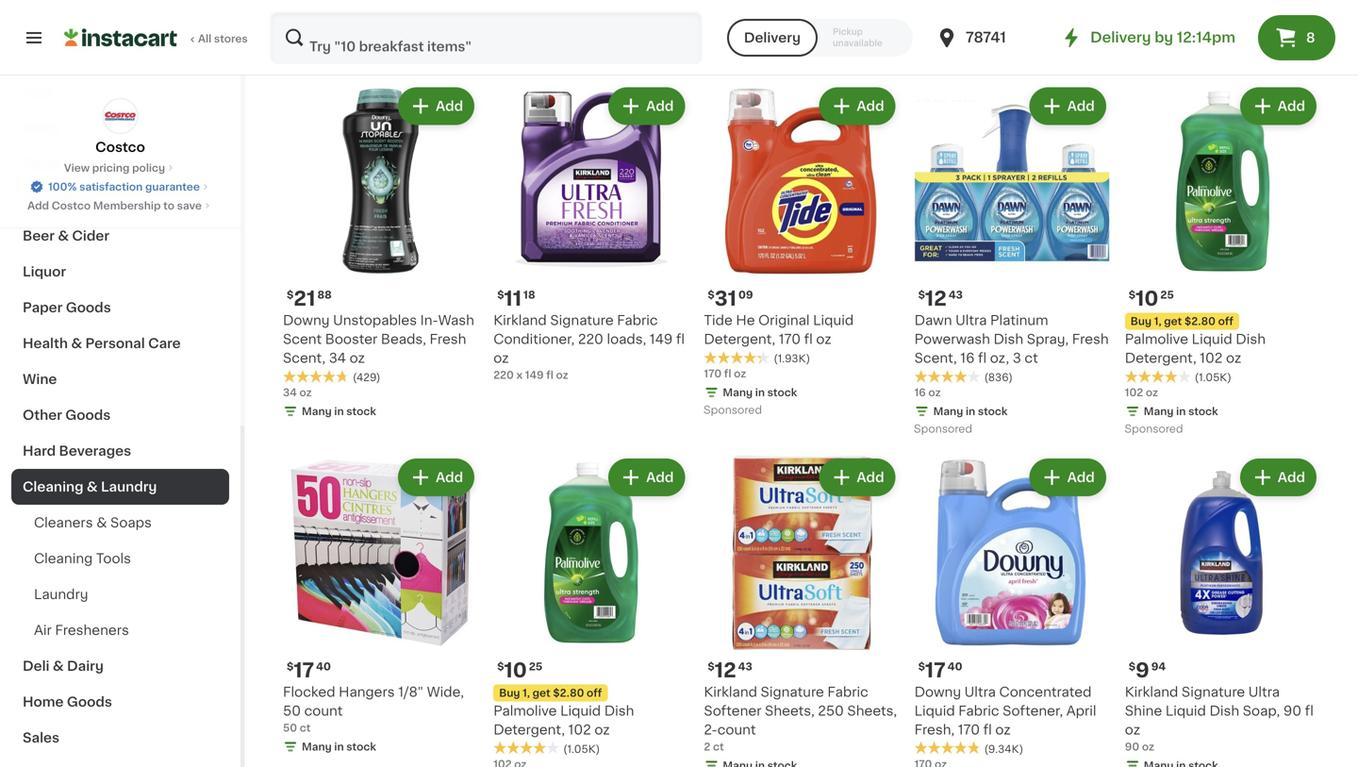 Task type: locate. For each thing, give the bounding box(es) containing it.
fl right 145
[[725, 12, 733, 22]]

cleaning for cleaning tools
[[34, 552, 93, 565]]

palmolive liquid dish detergent, 102 oz
[[1125, 333, 1266, 365], [494, 704, 634, 736]]

fl up (1.93k)
[[804, 333, 813, 346]]

1 vertical spatial fabric
[[828, 685, 869, 699]]

34 down scent
[[283, 387, 297, 398]]

$ for kirkland signature fabric conditioner, 220 loads, 149 fl oz
[[497, 290, 504, 300]]

1,
[[1155, 316, 1162, 327], [523, 688, 530, 698]]

count down softener
[[718, 723, 756, 736]]

$ for downy unstopables in-wash scent booster beads, fresh scent, 34 oz
[[287, 290, 294, 300]]

0 vertical spatial 50
[[283, 704, 301, 717]]

$ 17 40 up fresh, at right bottom
[[919, 660, 963, 680]]

view
[[64, 163, 90, 173]]

signature inside the kirkland signature fabric conditioner, 220 loads, 149 fl oz 220 x 149 fl oz
[[550, 314, 614, 327]]

1 vertical spatial $ 12 43
[[708, 660, 753, 680]]

& right beer
[[58, 229, 69, 242]]

1 horizontal spatial $ 17 40
[[919, 660, 963, 680]]

signature inside "kirkland signature ultra shine liquid dish soap, 90 fl oz 90 oz"
[[1182, 685, 1246, 699]]

goods down dairy
[[67, 695, 112, 709]]

scent,
[[283, 352, 326, 365], [915, 352, 957, 365]]

ultra up (9.34k) on the bottom of page
[[965, 685, 996, 699]]

april
[[1067, 704, 1097, 717]]

1 horizontal spatial 220
[[578, 333, 604, 346]]

many
[[302, 12, 332, 22], [512, 12, 542, 22], [723, 31, 753, 41], [723, 387, 753, 398], [302, 406, 332, 417], [934, 406, 964, 417], [1144, 406, 1174, 417], [302, 741, 332, 752]]

43 up dawn
[[949, 290, 963, 300]]

ultra up the powerwash
[[956, 314, 987, 327]]

product group
[[283, 0, 479, 67], [283, 84, 479, 423], [494, 84, 689, 383], [704, 84, 900, 421], [915, 84, 1110, 440], [1125, 84, 1321, 440], [283, 455, 479, 758], [494, 455, 689, 767], [704, 455, 900, 767], [915, 455, 1110, 767], [1125, 455, 1321, 767]]

$ 31 09
[[708, 289, 753, 309]]

fl inside the 145 fl oz many in stock
[[725, 12, 733, 22]]

0 horizontal spatial buy 1, get $2.80 off
[[499, 688, 602, 698]]

1 vertical spatial 10
[[504, 660, 527, 680]]

health & personal care
[[23, 337, 181, 350]]

x
[[517, 370, 523, 380]]

goods for home goods
[[67, 695, 112, 709]]

cleaning down cleaners
[[34, 552, 93, 565]]

$ 12 43 up dawn
[[919, 289, 963, 309]]

oz inside tide he original liquid detergent, 170 fl oz
[[816, 333, 832, 346]]

170 right fresh, at right bottom
[[958, 723, 980, 736]]

save up items
[[343, 37, 368, 47]]

fabric inside the kirkland signature fabric conditioner, 220 loads, 149 fl oz 220 x 149 fl oz
[[617, 314, 658, 327]]

40 for flocked hangers 1/8" wide, 50 count
[[316, 661, 331, 672]]

102
[[1200, 352, 1223, 365], [1125, 388, 1144, 398], [568, 723, 591, 736]]

3
[[1013, 352, 1022, 365]]

1, right wide,
[[523, 688, 530, 698]]

fresh
[[430, 333, 466, 346], [1073, 333, 1109, 346]]

149 right loads,
[[650, 333, 673, 346]]

0 horizontal spatial sponsored badge image
[[704, 405, 761, 416]]

ultra inside downy ultra concentrated liquid fabric softener, april fresh, 170 fl oz
[[965, 685, 996, 699]]

1 vertical spatial 50
[[283, 723, 297, 733]]

sponsored badge image for 12
[[915, 424, 972, 435]]

1 horizontal spatial $ 12 43
[[919, 289, 963, 309]]

1 horizontal spatial 10
[[1136, 289, 1159, 309]]

ultra up soap,
[[1249, 685, 1280, 699]]

fresheners
[[55, 624, 129, 637]]

1 vertical spatial ct
[[300, 723, 311, 733]]

& up cleaners & soaps
[[87, 480, 98, 493]]

fabric up (9.34k) on the bottom of page
[[959, 704, 1000, 717]]

goods up the beverages
[[65, 409, 111, 422]]

None search field
[[270, 11, 703, 64]]

he
[[736, 314, 755, 327]]

count down flocked
[[304, 704, 343, 717]]

fresh inside the downy unstopables in-wash scent booster beads, fresh scent, 34 oz
[[430, 333, 466, 346]]

0 vertical spatial 12
[[925, 289, 947, 309]]

goods
[[66, 301, 111, 314], [65, 409, 111, 422], [67, 695, 112, 709]]

17 up fresh, at right bottom
[[925, 660, 946, 680]]

dish inside "kirkland signature ultra shine liquid dish soap, 90 fl oz 90 oz"
[[1210, 704, 1240, 717]]

sponsored badge image down 102 oz
[[1125, 424, 1182, 435]]

spray,
[[1027, 333, 1069, 346]]

other
[[23, 409, 62, 422]]

air fresheners link
[[11, 612, 229, 648]]

tide
[[704, 314, 733, 327]]

kirkland up shine
[[1125, 685, 1179, 699]]

delivery
[[1091, 31, 1152, 44], [744, 31, 801, 44]]

fresh down wash
[[430, 333, 466, 346]]

1 horizontal spatial fresh
[[1073, 333, 1109, 346]]

1 vertical spatial $ 10 25
[[497, 660, 543, 680]]

0 horizontal spatial 220
[[494, 370, 514, 380]]

1 scent, from the left
[[283, 352, 326, 365]]

100% satisfaction guarantee button
[[29, 175, 211, 194]]

satisfaction
[[79, 182, 143, 192]]

2 $ 17 40 from the left
[[919, 660, 963, 680]]

1 horizontal spatial many in stock button
[[494, 0, 689, 28]]

sponsored badge image down 16 oz
[[915, 424, 972, 435]]

0 horizontal spatial sheets,
[[765, 704, 815, 717]]

0 vertical spatial buy
[[285, 37, 306, 47]]

ct inside kirkland signature fabric softener sheets, 250 sheets, 2-count 2 ct
[[713, 741, 724, 752]]

0 horizontal spatial 25
[[529, 661, 543, 672]]

34 inside the downy unstopables in-wash scent booster beads, fresh scent, 34 oz
[[329, 352, 346, 365]]

downy up fresh, at right bottom
[[915, 685, 962, 699]]

delivery by 12:14pm link
[[1061, 26, 1236, 49]]

1 horizontal spatial 90
[[1284, 704, 1302, 717]]

40 up flocked
[[316, 661, 331, 672]]

ct right 2
[[713, 741, 724, 752]]

ct
[[1025, 352, 1039, 365], [300, 723, 311, 733], [713, 741, 724, 752]]

1 vertical spatial 12
[[715, 660, 737, 680]]

delivery inside 'button'
[[744, 31, 801, 44]]

220 left x
[[494, 370, 514, 380]]

see
[[283, 54, 303, 64]]

1 horizontal spatial get
[[1165, 316, 1182, 327]]

flocked
[[283, 685, 335, 699]]

buy inside buy any 2, save $5 see eligible items
[[285, 37, 306, 47]]

ct down flocked
[[300, 723, 311, 733]]

2 17 from the left
[[925, 660, 946, 680]]

220 left loads,
[[578, 333, 604, 346]]

downy for 17
[[915, 685, 962, 699]]

$ inside $ 11 18
[[497, 290, 504, 300]]

liquor
[[23, 265, 66, 278]]

fresh inside dawn ultra platinum powerwash dish spray, fresh scent, 16 fl oz, 3 ct
[[1073, 333, 1109, 346]]

ct inside flocked hangers 1/8" wide, 50 count 50 ct
[[300, 723, 311, 733]]

$ for flocked hangers 1/8" wide, 50 count
[[287, 661, 294, 672]]

1 sheets, from the left
[[765, 704, 815, 717]]

ultra for 17
[[965, 685, 996, 699]]

platinum
[[991, 314, 1049, 327]]

90 down shine
[[1125, 742, 1140, 752]]

sheets, left 250 on the bottom right of page
[[765, 704, 815, 717]]

fl inside dawn ultra platinum powerwash dish spray, fresh scent, 16 fl oz, 3 ct
[[978, 352, 987, 365]]

kirkland inside the kirkland signature fabric conditioner, 220 loads, 149 fl oz 220 x 149 fl oz
[[494, 314, 547, 327]]

laundry up 'air'
[[34, 588, 88, 601]]

fresh,
[[915, 723, 955, 736]]

(1.93k)
[[774, 354, 811, 364]]

2 horizontal spatial kirkland
[[1125, 685, 1179, 699]]

2 vertical spatial 102
[[568, 723, 591, 736]]

downy inside downy ultra concentrated liquid fabric softener, april fresh, 170 fl oz
[[915, 685, 962, 699]]

& left 'soaps'
[[96, 516, 107, 529]]

fabric for 250
[[828, 685, 869, 699]]

0 horizontal spatial ct
[[300, 723, 311, 733]]

170 up (1.93k)
[[779, 333, 801, 346]]

$ 12 43 up softener
[[708, 660, 753, 680]]

buy
[[285, 37, 306, 47], [1131, 316, 1152, 327], [499, 688, 520, 698]]

kirkland down $ 11 18
[[494, 314, 547, 327]]

1 horizontal spatial 16
[[961, 352, 975, 365]]

concentrated
[[1000, 685, 1092, 699]]

2 vertical spatial detergent,
[[494, 723, 565, 736]]

stock
[[347, 12, 376, 22], [557, 12, 587, 22], [768, 31, 797, 41], [768, 387, 797, 398], [347, 406, 376, 417], [978, 406, 1008, 417], [1189, 406, 1219, 417], [347, 741, 376, 752]]

get
[[1165, 316, 1182, 327], [533, 688, 551, 698]]

sponsored badge image
[[704, 405, 761, 416], [915, 424, 972, 435], [1125, 424, 1182, 435]]

0 horizontal spatial delivery
[[744, 31, 801, 44]]

$ inside $ 31 09
[[708, 290, 715, 300]]

0 vertical spatial ct
[[1025, 352, 1039, 365]]

fl right soap,
[[1305, 704, 1314, 717]]

$ inside $ 21 88
[[287, 290, 294, 300]]

1 vertical spatial 170
[[704, 369, 722, 379]]

& right "deli" on the left bottom of page
[[53, 659, 64, 673]]

hard beverages
[[23, 444, 131, 458]]

dish inside dawn ultra platinum powerwash dish spray, fresh scent, 16 fl oz, 3 ct
[[994, 333, 1024, 346]]

count inside flocked hangers 1/8" wide, 50 count 50 ct
[[304, 704, 343, 717]]

1 fresh from the left
[[430, 333, 466, 346]]

save
[[343, 37, 368, 47], [177, 200, 202, 211]]

shine
[[1125, 704, 1163, 717]]

0 vertical spatial laundry
[[101, 480, 157, 493]]

delivery for delivery
[[744, 31, 801, 44]]

add button for downy ultra concentrated liquid fabric softener, april fresh, 170 fl oz
[[1032, 461, 1105, 495]]

home goods
[[23, 695, 112, 709]]

$ for kirkland signature ultra shine liquid dish soap, 90 fl oz
[[1129, 661, 1136, 672]]

2
[[704, 741, 711, 752]]

fabric for loads,
[[617, 314, 658, 327]]

costco up the view pricing policy link on the top of the page
[[95, 141, 145, 154]]

0 horizontal spatial $2.80
[[553, 688, 584, 698]]

product group containing 31
[[704, 84, 900, 421]]

product group containing many in stock
[[283, 0, 479, 67]]

softener,
[[1003, 704, 1063, 717]]

1 horizontal spatial 12
[[925, 289, 947, 309]]

in
[[334, 12, 344, 22], [545, 12, 555, 22], [755, 31, 765, 41], [755, 387, 765, 398], [334, 406, 344, 417], [966, 406, 976, 417], [1177, 406, 1186, 417], [334, 741, 344, 752]]

149 right x
[[525, 370, 544, 380]]

0 horizontal spatial get
[[533, 688, 551, 698]]

43 up softener
[[738, 661, 753, 672]]

cleaning up cleaners
[[23, 480, 83, 493]]

0 horizontal spatial kirkland
[[494, 314, 547, 327]]

2 vertical spatial goods
[[67, 695, 112, 709]]

fl right loads,
[[676, 333, 685, 346]]

43 for kirkland signature fabric softener sheets, 250 sheets, 2-count
[[738, 661, 753, 672]]

buy right wide,
[[499, 688, 520, 698]]

delivery for delivery by 12:14pm
[[1091, 31, 1152, 44]]

loads,
[[607, 333, 647, 346]]

downy unstopables in-wash scent booster beads, fresh scent, 34 oz
[[283, 314, 475, 365]]

17 for downy ultra concentrated liquid fabric softener, april fresh, 170 fl oz
[[925, 660, 946, 680]]

1 horizontal spatial laundry
[[101, 480, 157, 493]]

stores
[[214, 33, 248, 44]]

oz,
[[990, 352, 1010, 365]]

0 horizontal spatial 43
[[738, 661, 753, 672]]

conditioner,
[[494, 333, 575, 346]]

sheets, right 250 on the bottom right of page
[[848, 704, 897, 717]]

1 horizontal spatial kirkland
[[704, 685, 758, 699]]

add button for palmolive liquid dish detergent, 102 oz
[[611, 461, 683, 495]]

0 horizontal spatial count
[[304, 704, 343, 717]]

1 vertical spatial 16
[[915, 388, 926, 398]]

kirkland inside "kirkland signature ultra shine liquid dish soap, 90 fl oz 90 oz"
[[1125, 685, 1179, 699]]

downy for 21
[[283, 314, 330, 327]]

1 horizontal spatial 170
[[779, 333, 801, 346]]

electronics
[[23, 193, 100, 207]]

0 horizontal spatial 12
[[715, 660, 737, 680]]

40 up fresh, at right bottom
[[948, 661, 963, 672]]

0 horizontal spatial scent,
[[283, 352, 326, 365]]

fresh right spray,
[[1073, 333, 1109, 346]]

0 horizontal spatial palmolive liquid dish detergent, 102 oz
[[494, 704, 634, 736]]

1 many in stock button from the left
[[283, 0, 479, 28]]

$ 10 25
[[1129, 289, 1174, 309], [497, 660, 543, 680]]

fl right x
[[546, 370, 554, 380]]

1 horizontal spatial delivery
[[1091, 31, 1152, 44]]

40
[[316, 661, 331, 672], [948, 661, 963, 672]]

$ 21 88
[[287, 289, 332, 309]]

flocked hangers 1/8" wide, 50 count 50 ct
[[283, 685, 464, 733]]

1 40 from the left
[[316, 661, 331, 672]]

1 vertical spatial costco
[[52, 200, 91, 211]]

0 vertical spatial count
[[304, 704, 343, 717]]

16 oz
[[915, 388, 941, 398]]

signature up soap,
[[1182, 685, 1246, 699]]

1 horizontal spatial 1,
[[1155, 316, 1162, 327]]

fabric up loads,
[[617, 314, 658, 327]]

1 vertical spatial laundry
[[34, 588, 88, 601]]

sales
[[23, 731, 59, 744]]

liquid
[[813, 314, 854, 327], [1192, 333, 1233, 346], [560, 704, 601, 717], [915, 704, 955, 717], [1166, 704, 1207, 717]]

1 horizontal spatial palmolive
[[1125, 333, 1189, 346]]

12 up dawn
[[925, 289, 947, 309]]

09
[[739, 290, 753, 300]]

product group containing 9
[[1125, 455, 1321, 767]]

★★★★★
[[704, 351, 770, 364], [704, 351, 770, 364], [283, 370, 349, 383], [283, 370, 349, 383], [915, 370, 981, 383], [915, 370, 981, 383], [1125, 370, 1191, 383], [1125, 370, 1191, 383], [494, 741, 560, 754], [494, 741, 560, 754], [915, 741, 981, 754], [915, 741, 981, 754]]

1 50 from the top
[[283, 704, 301, 717]]

$ 17 40 up flocked
[[287, 660, 331, 680]]

25
[[1161, 290, 1174, 300], [529, 661, 543, 672]]

fabric up 250 on the bottom right of page
[[828, 685, 869, 699]]

0 vertical spatial 90
[[1284, 704, 1302, 717]]

laundry link
[[11, 576, 229, 612]]

94
[[1152, 661, 1166, 672]]

1 horizontal spatial buy 1, get $2.80 off
[[1131, 316, 1234, 327]]

many in stock button
[[283, 0, 479, 28], [494, 0, 689, 28]]

& right 'health'
[[71, 337, 82, 350]]

ct inside dawn ultra platinum powerwash dish spray, fresh scent, 16 fl oz, 3 ct
[[1025, 352, 1039, 365]]

2 horizontal spatial detergent,
[[1125, 352, 1197, 365]]

fabric inside kirkland signature fabric softener sheets, 250 sheets, 2-count 2 ct
[[828, 685, 869, 699]]

laundry up 'soaps'
[[101, 480, 157, 493]]

0 horizontal spatial $ 17 40
[[287, 660, 331, 680]]

0 vertical spatial buy 1, get $2.80 off
[[1131, 316, 1234, 327]]

149
[[650, 333, 673, 346], [525, 370, 544, 380]]

costco down the 100% at the left top
[[52, 200, 91, 211]]

fl left oz,
[[978, 352, 987, 365]]

50
[[283, 704, 301, 717], [283, 723, 297, 733]]

oz inside downy ultra concentrated liquid fabric softener, april fresh, 170 fl oz
[[996, 723, 1011, 736]]

$ 17 40 for downy ultra concentrated liquid fabric softener, april fresh, 170 fl oz
[[919, 660, 963, 680]]

signature inside kirkland signature fabric softener sheets, 250 sheets, 2-count 2 ct
[[761, 685, 824, 699]]

10
[[1136, 289, 1159, 309], [504, 660, 527, 680]]

1 horizontal spatial buy
[[499, 688, 520, 698]]

kirkland
[[494, 314, 547, 327], [704, 685, 758, 699], [1125, 685, 1179, 699]]

signature up loads,
[[550, 314, 614, 327]]

90 right soap,
[[1284, 704, 1302, 717]]

ct right the 3
[[1025, 352, 1039, 365]]

2 sheets, from the left
[[848, 704, 897, 717]]

pricing
[[92, 163, 130, 173]]

electronics link
[[11, 182, 229, 218]]

1 horizontal spatial $ 10 25
[[1129, 289, 1174, 309]]

2 scent, from the left
[[915, 352, 957, 365]]

0 vertical spatial 34
[[329, 352, 346, 365]]

& for health
[[71, 337, 82, 350]]

fl inside downy ultra concentrated liquid fabric softener, april fresh, 170 fl oz
[[984, 723, 992, 736]]

2 40 from the left
[[948, 661, 963, 672]]

0 horizontal spatial many in stock button
[[283, 0, 479, 28]]

fl up (9.34k) on the bottom of page
[[984, 723, 992, 736]]

service type group
[[727, 19, 913, 57]]

2 50 from the top
[[283, 723, 297, 733]]

kirkland inside kirkland signature fabric softener sheets, 250 sheets, 2-count 2 ct
[[704, 685, 758, 699]]

1 $ 17 40 from the left
[[287, 660, 331, 680]]

0 horizontal spatial fresh
[[430, 333, 466, 346]]

1 horizontal spatial count
[[718, 723, 756, 736]]

sponsored badge image down 170 fl oz at the right
[[704, 405, 761, 416]]

1 horizontal spatial signature
[[761, 685, 824, 699]]

0 horizontal spatial costco
[[52, 200, 91, 211]]

signature up 250 on the bottom right of page
[[761, 685, 824, 699]]

34 down "booster"
[[329, 352, 346, 365]]

goods inside "link"
[[66, 301, 111, 314]]

1 17 from the left
[[294, 660, 314, 680]]

1 vertical spatial 43
[[738, 661, 753, 672]]

2 fresh from the left
[[1073, 333, 1109, 346]]

1 vertical spatial (1.05k)
[[563, 744, 600, 754]]

deli & dairy
[[23, 659, 104, 673]]

1 horizontal spatial 149
[[650, 333, 673, 346]]

0 horizontal spatial 102
[[568, 723, 591, 736]]

1, up 102 oz
[[1155, 316, 1162, 327]]

pets
[[23, 86, 53, 99]]

sheets,
[[765, 704, 815, 717], [848, 704, 897, 717]]

12 up softener
[[715, 660, 737, 680]]

liquid inside downy ultra concentrated liquid fabric softener, april fresh, 170 fl oz
[[915, 704, 955, 717]]

0 vertical spatial goods
[[66, 301, 111, 314]]

1 vertical spatial downy
[[915, 685, 962, 699]]

buy up 102 oz
[[1131, 316, 1152, 327]]

buy up see on the top
[[285, 37, 306, 47]]

1 horizontal spatial sheets,
[[848, 704, 897, 717]]

all stores link
[[64, 11, 249, 64]]

1 horizontal spatial scent,
[[915, 352, 957, 365]]

downy ultra concentrated liquid fabric softener, april fresh, 170 fl oz
[[915, 685, 1097, 736]]

0 horizontal spatial buy
[[285, 37, 306, 47]]

0 horizontal spatial 149
[[525, 370, 544, 380]]

0 vertical spatial palmolive liquid dish detergent, 102 oz
[[1125, 333, 1266, 365]]

0 horizontal spatial palmolive
[[494, 704, 557, 717]]

ultra inside dawn ultra platinum powerwash dish spray, fresh scent, 16 fl oz, 3 ct
[[956, 314, 987, 327]]

fl inside tide he original liquid detergent, 170 fl oz
[[804, 333, 813, 346]]

$ for tide he original liquid detergent, 170 fl oz
[[708, 290, 715, 300]]

scent, down scent
[[283, 352, 326, 365]]

1 horizontal spatial downy
[[915, 685, 962, 699]]

dish
[[994, 333, 1024, 346], [1236, 333, 1266, 346], [604, 704, 634, 717], [1210, 704, 1240, 717]]

downy up scent
[[283, 314, 330, 327]]

1 vertical spatial goods
[[65, 409, 111, 422]]

1 horizontal spatial 43
[[949, 290, 963, 300]]

0 vertical spatial $ 10 25
[[1129, 289, 1174, 309]]

0 vertical spatial 16
[[961, 352, 975, 365]]

17 up flocked
[[294, 660, 314, 680]]

goods for other goods
[[65, 409, 111, 422]]

8
[[1307, 31, 1316, 44]]

Search field
[[272, 13, 701, 62]]

& for cleaners
[[96, 516, 107, 529]]

scent, down the powerwash
[[915, 352, 957, 365]]

1 horizontal spatial 17
[[925, 660, 946, 680]]

1 vertical spatial cleaning
[[34, 552, 93, 565]]

170 down 'tide'
[[704, 369, 722, 379]]

170
[[779, 333, 801, 346], [704, 369, 722, 379], [958, 723, 980, 736]]

34
[[329, 352, 346, 365], [283, 387, 297, 398]]

78741 button
[[936, 11, 1049, 64]]

$ inside $ 9 94
[[1129, 661, 1136, 672]]

sponsored badge image inside product group
[[704, 405, 761, 416]]

oz
[[735, 12, 747, 22], [816, 333, 832, 346], [350, 352, 365, 365], [494, 352, 509, 365], [1226, 352, 1242, 365], [734, 369, 747, 379], [556, 370, 569, 380], [300, 387, 312, 398], [929, 388, 941, 398], [1146, 388, 1159, 398], [595, 723, 610, 736], [996, 723, 1011, 736], [1125, 723, 1141, 736], [1142, 742, 1155, 752]]

ultra for 12
[[956, 314, 987, 327]]

90
[[1284, 704, 1302, 717], [1125, 742, 1140, 752]]

downy inside the downy unstopables in-wash scent booster beads, fresh scent, 34 oz
[[283, 314, 330, 327]]

1 horizontal spatial fabric
[[828, 685, 869, 699]]

tide he original liquid detergent, 170 fl oz
[[704, 314, 854, 346]]

add button for kirkland signature fabric conditioner, 220 loads, 149 fl oz
[[611, 89, 683, 123]]

many in stock
[[302, 12, 376, 22], [512, 12, 587, 22], [723, 387, 797, 398], [302, 406, 376, 417], [934, 406, 1008, 417], [1144, 406, 1219, 417], [302, 741, 376, 752]]

kirkland up softener
[[704, 685, 758, 699]]

save right to
[[177, 200, 202, 211]]

goods up the health & personal care
[[66, 301, 111, 314]]



Task type: vqa. For each thing, say whether or not it's contained in the screenshot.
the leftmost 12
yes



Task type: describe. For each thing, give the bounding box(es) containing it.
0 vertical spatial 220
[[578, 333, 604, 346]]

$ for kirkland signature fabric softener sheets, 250 sheets, 2-count
[[708, 661, 715, 672]]

& for deli
[[53, 659, 64, 673]]

cleaning tools
[[34, 552, 131, 565]]

goods for paper goods
[[66, 301, 111, 314]]

1 vertical spatial get
[[533, 688, 551, 698]]

12 for dawn ultra platinum powerwash dish spray, fresh scent, 16 fl oz, 3 ct
[[925, 289, 947, 309]]

add button for flocked hangers 1/8" wide, 50 count
[[400, 461, 473, 495]]

guarantee
[[145, 182, 200, 192]]

kirkland for 9
[[1125, 685, 1179, 699]]

by
[[1155, 31, 1174, 44]]

2 horizontal spatial sponsored badge image
[[1125, 424, 1182, 435]]

0 horizontal spatial $ 10 25
[[497, 660, 543, 680]]

0 vertical spatial palmolive
[[1125, 333, 1189, 346]]

liquid inside "kirkland signature ultra shine liquid dish soap, 90 fl oz 90 oz"
[[1166, 704, 1207, 717]]

0 horizontal spatial off
[[587, 688, 602, 698]]

product group containing 21
[[283, 84, 479, 423]]

40 for downy ultra concentrated liquid fabric softener, april fresh, 170 fl oz
[[948, 661, 963, 672]]

beer & cider
[[23, 229, 109, 242]]

signature for 12
[[761, 685, 824, 699]]

beer & cider link
[[11, 218, 229, 254]]

detergent, inside tide he original liquid detergent, 170 fl oz
[[704, 333, 776, 346]]

personal
[[85, 337, 145, 350]]

cleaning & laundry link
[[11, 469, 229, 505]]

soap,
[[1243, 704, 1281, 717]]

1 vertical spatial 90
[[1125, 742, 1140, 752]]

product group containing 11
[[494, 84, 689, 383]]

eligible
[[306, 54, 345, 64]]

add costco membership to save link
[[27, 198, 213, 213]]

9
[[1136, 660, 1150, 680]]

0 vertical spatial 102
[[1200, 352, 1223, 365]]

scent, inside the downy unstopables in-wash scent booster beads, fresh scent, 34 oz
[[283, 352, 326, 365]]

save inside buy any 2, save $5 see eligible items
[[343, 37, 368, 47]]

0 horizontal spatial (1.05k)
[[563, 744, 600, 754]]

17 for flocked hangers 1/8" wide, 50 count
[[294, 660, 314, 680]]

1 vertical spatial 25
[[529, 661, 543, 672]]

cleaners & soaps link
[[11, 505, 229, 541]]

many inside the 145 fl oz many in stock
[[723, 31, 753, 41]]

16 inside dawn ultra platinum powerwash dish spray, fresh scent, 16 fl oz, 3 ct
[[961, 352, 975, 365]]

170 inside tide he original liquid detergent, 170 fl oz
[[779, 333, 801, 346]]

view pricing policy link
[[64, 160, 177, 175]]

baby
[[23, 122, 58, 135]]

oz inside the 145 fl oz many in stock
[[735, 12, 747, 22]]

wine
[[23, 373, 57, 386]]

1 horizontal spatial palmolive liquid dish detergent, 102 oz
[[1125, 333, 1266, 365]]

beer
[[23, 229, 55, 242]]

$5
[[370, 37, 384, 47]]

floral link
[[11, 146, 229, 182]]

1 vertical spatial palmolive liquid dish detergent, 102 oz
[[494, 704, 634, 736]]

beverages
[[59, 444, 131, 458]]

102 oz
[[1125, 388, 1159, 398]]

43 for dawn ultra platinum powerwash dish spray, fresh scent, 16 fl oz, 3 ct
[[949, 290, 963, 300]]

0 horizontal spatial laundry
[[34, 588, 88, 601]]

0 vertical spatial 1,
[[1155, 316, 1162, 327]]

(836)
[[985, 372, 1013, 383]]

count inside kirkland signature fabric softener sheets, 250 sheets, 2-count 2 ct
[[718, 723, 756, 736]]

11
[[504, 289, 522, 309]]

2,
[[331, 37, 340, 47]]

2 many in stock button from the left
[[494, 0, 689, 28]]

health & personal care link
[[11, 326, 229, 361]]

145 fl oz many in stock
[[704, 12, 797, 41]]

0 vertical spatial (1.05k)
[[1195, 372, 1232, 383]]

liquor link
[[11, 254, 229, 290]]

home goods link
[[11, 684, 229, 720]]

34 oz
[[283, 387, 312, 398]]

88
[[318, 290, 332, 300]]

beads,
[[381, 333, 426, 346]]

kirkland signature fabric softener sheets, 250 sheets, 2-count 2 ct
[[704, 685, 897, 752]]

fabric inside downy ultra concentrated liquid fabric softener, april fresh, 170 fl oz
[[959, 704, 1000, 717]]

booster
[[325, 333, 378, 346]]

0 horizontal spatial detergent,
[[494, 723, 565, 736]]

100% satisfaction guarantee
[[48, 182, 200, 192]]

deli & dairy link
[[11, 648, 229, 684]]

0 horizontal spatial 16
[[915, 388, 926, 398]]

fl down 'tide'
[[724, 369, 732, 379]]

$ 12 43 for dawn ultra platinum powerwash dish spray, fresh scent, 16 fl oz, 3 ct
[[919, 289, 963, 309]]

(429)
[[353, 372, 381, 383]]

softener
[[704, 704, 762, 717]]

cider
[[72, 229, 109, 242]]

12 for kirkland signature fabric softener sheets, 250 sheets, 2-count
[[715, 660, 737, 680]]

1/8"
[[398, 685, 424, 699]]

$ 9 94
[[1129, 660, 1166, 680]]

sales link
[[11, 720, 229, 756]]

unstopables
[[333, 314, 417, 327]]

$ 12 43 for kirkland signature fabric softener sheets, 250 sheets, 2-count
[[708, 660, 753, 680]]

kirkland signature fabric conditioner, 220 loads, 149 fl oz 220 x 149 fl oz
[[494, 314, 685, 380]]

tools
[[96, 552, 131, 565]]

stock inside the 145 fl oz many in stock
[[768, 31, 797, 41]]

liquid inside tide he original liquid detergent, 170 fl oz
[[813, 314, 854, 327]]

78741
[[966, 31, 1007, 44]]

1 horizontal spatial off
[[1219, 316, 1234, 327]]

signature for 9
[[1182, 685, 1246, 699]]

costco logo image
[[102, 98, 138, 134]]

health
[[23, 337, 68, 350]]

1 vertical spatial 34
[[283, 387, 297, 398]]

add costco membership to save
[[27, 200, 202, 211]]

12:14pm
[[1177, 31, 1236, 44]]

in inside the 145 fl oz many in stock
[[755, 31, 765, 41]]

add button for kirkland signature ultra shine liquid dish soap, 90 fl oz
[[1242, 461, 1315, 495]]

1 vertical spatial palmolive
[[494, 704, 557, 717]]

buy any 2, save $5 see eligible items
[[283, 37, 384, 64]]

floral
[[23, 158, 60, 171]]

care
[[148, 337, 181, 350]]

18
[[524, 290, 536, 300]]

ultra inside "kirkland signature ultra shine liquid dish soap, 90 fl oz 90 oz"
[[1249, 685, 1280, 699]]

0 vertical spatial costco
[[95, 141, 145, 154]]

oz inside the downy unstopables in-wash scent booster beads, fresh scent, 34 oz
[[350, 352, 365, 365]]

all stores
[[198, 33, 248, 44]]

view pricing policy
[[64, 163, 165, 173]]

dawn ultra platinum powerwash dish spray, fresh scent, 16 fl oz, 3 ct
[[915, 314, 1109, 365]]

instacart logo image
[[64, 26, 177, 49]]

1 vertical spatial detergent,
[[1125, 352, 1197, 365]]

add button for kirkland signature fabric softener sheets, 250 sheets, 2-count
[[821, 461, 894, 495]]

scent, inside dawn ultra platinum powerwash dish spray, fresh scent, 16 fl oz, 3 ct
[[915, 352, 957, 365]]

$ for downy ultra concentrated liquid fabric softener, april fresh, 170 fl oz
[[919, 661, 925, 672]]

1 vertical spatial 220
[[494, 370, 514, 380]]

deli
[[23, 659, 50, 673]]

costco inside add costco membership to save link
[[52, 200, 91, 211]]

0 vertical spatial 149
[[650, 333, 673, 346]]

& for cleaning
[[87, 480, 98, 493]]

& for beer
[[58, 229, 69, 242]]

0 vertical spatial 10
[[1136, 289, 1159, 309]]

to
[[163, 200, 175, 211]]

paper
[[23, 301, 63, 314]]

0 horizontal spatial 170
[[704, 369, 722, 379]]

fl inside "kirkland signature ultra shine liquid dish soap, 90 fl oz 90 oz"
[[1305, 704, 1314, 717]]

cleaning for cleaning & laundry
[[23, 480, 83, 493]]

scent
[[283, 333, 322, 346]]

2-
[[704, 723, 718, 736]]

paper goods link
[[11, 290, 229, 326]]

0 horizontal spatial 10
[[504, 660, 527, 680]]

1 vertical spatial buy
[[1131, 316, 1152, 327]]

8 button
[[1259, 15, 1336, 60]]

21
[[294, 289, 316, 309]]

delivery by 12:14pm
[[1091, 31, 1236, 44]]

$ 17 40 for flocked hangers 1/8" wide, 50 count
[[287, 660, 331, 680]]

0 horizontal spatial 1,
[[523, 688, 530, 698]]

policy
[[132, 163, 165, 173]]

cleaners
[[34, 516, 93, 529]]

kirkland for 12
[[704, 685, 758, 699]]

1 vertical spatial buy 1, get $2.80 off
[[499, 688, 602, 698]]

170 inside downy ultra concentrated liquid fabric softener, april fresh, 170 fl oz
[[958, 723, 980, 736]]

sponsored badge image for 31
[[704, 405, 761, 416]]

1 horizontal spatial 25
[[1161, 290, 1174, 300]]

baby link
[[11, 110, 229, 146]]

$ 11 18
[[497, 289, 536, 309]]

add button for downy unstopables in-wash scent booster beads, fresh scent, 34 oz
[[400, 89, 473, 123]]

1 horizontal spatial 102
[[1125, 388, 1144, 398]]

kirkland signature ultra shine liquid dish soap, 90 fl oz 90 oz
[[1125, 685, 1314, 752]]

other goods link
[[11, 397, 229, 433]]

0 horizontal spatial save
[[177, 200, 202, 211]]

170 fl oz
[[704, 369, 747, 379]]

$ for dawn ultra platinum powerwash dish spray, fresh scent, 16 fl oz, 3 ct
[[919, 290, 925, 300]]

0 vertical spatial $2.80
[[1185, 316, 1216, 327]]

powerwash
[[915, 333, 991, 346]]

1 vertical spatial 149
[[525, 370, 544, 380]]



